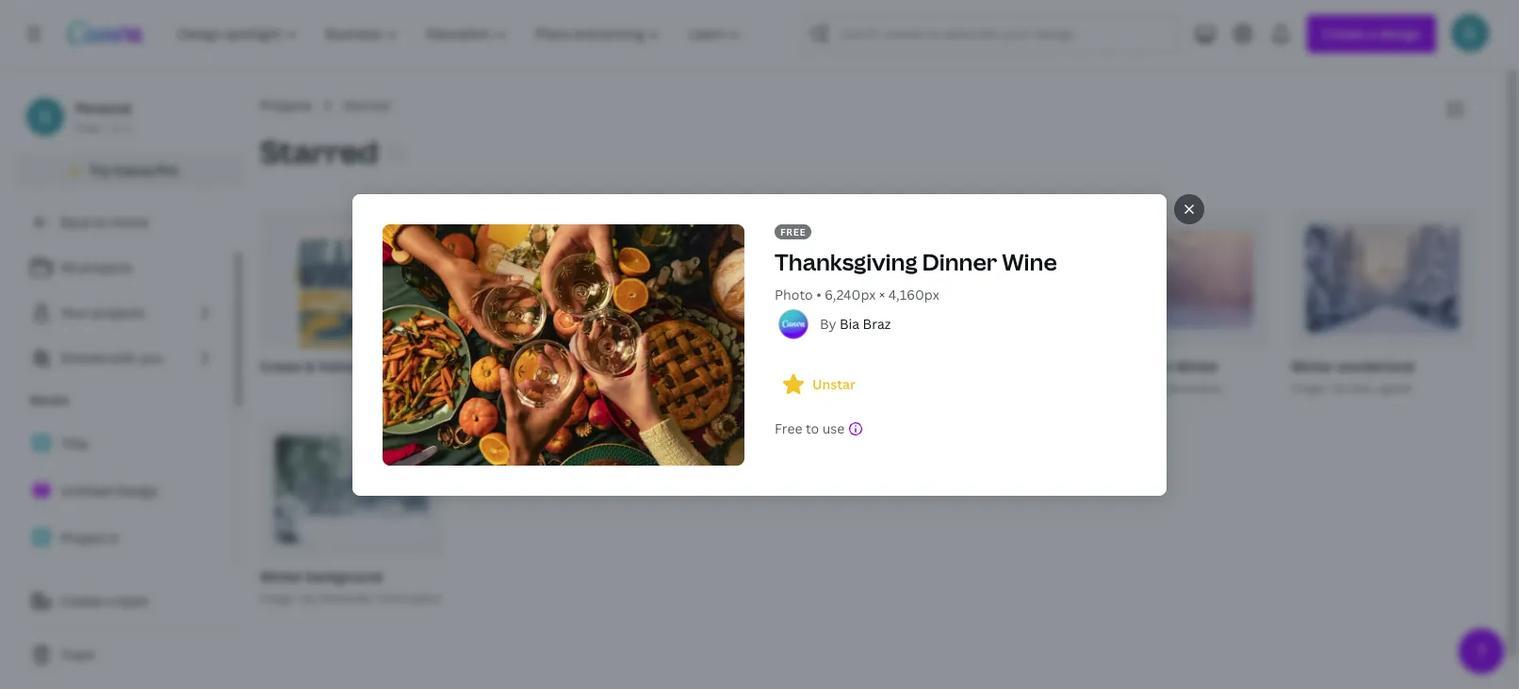 Task type: locate. For each thing, give the bounding box(es) containing it.
0 vertical spatial to
[[94, 213, 107, 231]]

projects for all projects
[[80, 258, 132, 276]]

by left demarco-
[[509, 380, 523, 396]]

1 horizontal spatial to
[[806, 419, 820, 437]]

free
[[75, 120, 99, 136], [775, 419, 803, 437]]

1 horizontal spatial winter
[[1177, 357, 1219, 375]]

• inside thanksgiving image • by demarco-media
[[502, 380, 506, 396]]

braz
[[863, 315, 891, 332]]

1 list from the top
[[15, 249, 231, 377]]

image left 'alex_ugalek'
[[1292, 380, 1325, 396]]

winter wonderland image • by alex_ugalek
[[1292, 357, 1415, 396]]

2 horizontal spatial thanksgiving
[[775, 246, 918, 277]]

winter for winter wonderland
[[1292, 357, 1335, 375]]

snowflakes in winter image • by kristamonique
[[1086, 357, 1223, 396]]

1 vertical spatial untitled design
[[60, 576, 159, 594]]

try canva pro
[[90, 161, 178, 179]]

free for free •
[[75, 120, 99, 136]]

• left demarco-
[[502, 380, 506, 396]]

starred down projects "link"
[[260, 131, 378, 172]]

title
[[60, 435, 88, 453]]

by left alexander
[[303, 590, 317, 607]]

0 vertical spatial untitled design link
[[15, 471, 231, 511]]

1 vertical spatial projects
[[92, 304, 145, 322]]

0 vertical spatial free
[[75, 120, 99, 136]]

thanksgiving up demarco-
[[467, 357, 550, 375]]

1 horizontal spatial free
[[775, 419, 803, 437]]

• inside thanksgiving pumpkin and apple various pies image • by mizina
[[708, 380, 713, 396]]

design
[[116, 482, 159, 500], [116, 576, 159, 594]]

free to use
[[775, 419, 845, 437]]

untitled design
[[60, 482, 159, 500], [60, 576, 159, 594]]

6,240px
[[825, 285, 876, 303]]

alexander
[[319, 590, 374, 607]]

all
[[60, 258, 77, 276]]

to for back
[[94, 213, 107, 231]]

• left 'alex_ugalek'
[[1327, 380, 1332, 396]]

list
[[15, 249, 231, 377], [15, 424, 231, 605]]

2 list from the top
[[15, 424, 231, 605]]

home
[[111, 213, 149, 231]]

by
[[820, 315, 837, 332]]

with
[[109, 349, 136, 367]]

1
[[125, 120, 131, 136]]

recent
[[30, 392, 69, 408]]

image inside 'winter wonderland image • by alex_ugalek'
[[1292, 380, 1325, 396]]

untitled down project a
[[60, 576, 112, 594]]

1 untitled from the top
[[60, 482, 112, 500]]

wine
[[1002, 246, 1058, 277]]

thanksgiving pumpkin and apple various pies image • by mizina
[[673, 357, 963, 396]]

projects
[[80, 258, 132, 276], [92, 304, 145, 322]]

free down personal
[[75, 120, 99, 136]]

• down snowflakes
[[1121, 380, 1125, 396]]

• left mizina
[[708, 380, 713, 396]]

1 vertical spatial untitled design link
[[15, 566, 231, 605]]

1 design from the top
[[116, 482, 159, 500]]

to for free
[[806, 419, 820, 437]]

• inside 'winter wonderland image • by alex_ugalek'
[[1327, 380, 1332, 396]]

free for free to use
[[775, 419, 803, 437]]

to left use
[[806, 419, 820, 437]]

•
[[103, 120, 107, 136], [817, 285, 822, 303], [502, 380, 506, 396], [1121, 380, 1125, 396], [708, 380, 713, 396], [1327, 380, 1332, 396], [296, 590, 300, 607]]

image left alexander
[[260, 590, 293, 607]]

1 vertical spatial untitled
[[60, 576, 112, 594]]

project a
[[60, 529, 118, 547]]

top level navigation element
[[166, 15, 758, 53]]

untitled up project a
[[60, 482, 112, 500]]

• right photo
[[817, 285, 822, 303]]

2 horizontal spatial winter
[[1292, 357, 1335, 375]]

and
[[819, 357, 843, 375]]

to right the back
[[94, 213, 107, 231]]

free thanksgiving dinner wine photo • 6,240px × 4,160px
[[775, 225, 1058, 303]]

untitled design link
[[15, 471, 231, 511], [15, 566, 231, 605]]

trash
[[60, 646, 95, 664]]

None search field
[[803, 15, 1180, 53]]

1 vertical spatial list
[[15, 424, 231, 605]]

winter inside 'winter wonderland image • by alex_ugalek'
[[1292, 357, 1335, 375]]

2 untitled design link from the top
[[15, 566, 231, 605]]

thanksgiving
[[775, 246, 918, 277], [467, 357, 550, 375], [673, 357, 756, 375]]

thanksgiving up 6,240px
[[775, 246, 918, 277]]

1 vertical spatial free
[[775, 419, 803, 437]]

winter inside "winter background image • by alexander chernyakov"
[[260, 568, 303, 586]]

winter background image • by alexander chernyakov
[[260, 568, 441, 607]]

in
[[1161, 357, 1173, 375]]

×
[[879, 285, 886, 303]]

by
[[509, 380, 523, 396], [1128, 380, 1142, 396], [716, 380, 729, 396], [1335, 380, 1348, 396], [303, 590, 317, 607]]

create
[[60, 592, 103, 610]]

winter for winter background
[[260, 568, 303, 586]]

thanksgiving image • by demarco-media
[[467, 357, 612, 396]]

by down snowflakes
[[1128, 380, 1142, 396]]

winter
[[1177, 357, 1219, 375], [1292, 357, 1335, 375], [260, 568, 303, 586]]

free left use
[[775, 419, 803, 437]]

by inside 'winter wonderland image • by alex_ugalek'
[[1335, 380, 1348, 396]]

winter left background
[[260, 568, 303, 586]]

1 untitled design from the top
[[60, 482, 159, 500]]

thanksgiving for thanksgiving
[[467, 357, 550, 375]]

0 horizontal spatial free
[[75, 120, 99, 136]]

design right a
[[116, 576, 159, 594]]

2 design from the top
[[116, 576, 159, 594]]

thanksgiving inside thanksgiving image • by demarco-media
[[467, 357, 550, 375]]

thanksgiving for thanksgiving pumpkin and apple various pies
[[673, 357, 756, 375]]

a
[[106, 592, 113, 610]]

starred right projects
[[343, 96, 390, 114]]

1 horizontal spatial thanksgiving
[[673, 357, 756, 375]]

by left 'alex_ugalek'
[[1335, 380, 1348, 396]]

winter inside snowflakes in winter image • by kristamonique
[[1177, 357, 1219, 375]]

winter left wonderland
[[1292, 357, 1335, 375]]

free
[[781, 225, 806, 238]]

image left mizina
[[673, 380, 706, 396]]

0 horizontal spatial to
[[94, 213, 107, 231]]

0 vertical spatial design
[[116, 482, 159, 500]]

0 vertical spatial untitled design
[[60, 482, 159, 500]]

image inside snowflakes in winter image • by kristamonique
[[1086, 380, 1118, 396]]

by inside snowflakes in winter image • by kristamonique
[[1128, 380, 1142, 396]]

pro
[[156, 161, 178, 179]]

winter up kristamonique
[[1177, 357, 1219, 375]]

thanksgiving inside thanksgiving pumpkin and apple various pies image • by mizina
[[673, 357, 756, 375]]

2 untitled design from the top
[[60, 576, 159, 594]]

0 vertical spatial list
[[15, 249, 231, 377]]

to
[[94, 213, 107, 231], [806, 419, 820, 437]]

image left demarco-
[[467, 380, 499, 396]]

image down snowflakes
[[1086, 380, 1118, 396]]

kristamonique
[[1145, 380, 1223, 396]]

2 untitled from the top
[[60, 576, 112, 594]]

0 horizontal spatial thanksgiving
[[467, 357, 550, 375]]

a
[[109, 529, 118, 547]]

by left mizina
[[716, 380, 729, 396]]

thanksgiving inside free thanksgiving dinner wine photo • 6,240px × 4,160px
[[775, 246, 918, 277]]

project
[[60, 529, 106, 547]]

projects right all
[[80, 258, 132, 276]]

projects for your projects
[[92, 304, 145, 322]]

your projects
[[60, 304, 145, 322]]

photo
[[775, 285, 814, 303]]

0 vertical spatial projects
[[80, 258, 132, 276]]

thanksgiving up mizina
[[673, 357, 756, 375]]

design down the title 'link'
[[116, 482, 159, 500]]

back to home link
[[15, 204, 245, 241]]

free •
[[75, 120, 107, 136]]

pumpkin
[[760, 357, 816, 375]]

0 vertical spatial untitled
[[60, 482, 112, 500]]

1 vertical spatial design
[[116, 576, 159, 594]]

use
[[823, 419, 845, 437]]

try
[[90, 161, 110, 179]]

alex_ugalek
[[1351, 380, 1412, 396]]

starred
[[343, 96, 390, 114], [260, 131, 378, 172]]

untitled
[[60, 482, 112, 500], [60, 576, 112, 594]]

by inside "winter background image • by alexander chernyakov"
[[303, 590, 317, 607]]

• inside "winter background image • by alexander chernyakov"
[[296, 590, 300, 607]]

image
[[467, 380, 499, 396], [1086, 380, 1118, 396], [673, 380, 706, 396], [1292, 380, 1325, 396], [260, 590, 293, 607]]

• down personal
[[103, 120, 107, 136]]

0 horizontal spatial winter
[[260, 568, 303, 586]]

• left alexander
[[296, 590, 300, 607]]

4,160px
[[889, 285, 940, 303]]

projects right your
[[92, 304, 145, 322]]

1 vertical spatial to
[[806, 419, 820, 437]]

back
[[60, 213, 91, 231]]



Task type: describe. For each thing, give the bounding box(es) containing it.
image inside thanksgiving pumpkin and apple various pies image • by mizina
[[673, 380, 706, 396]]

personal
[[75, 99, 131, 117]]

image inside "winter background image • by alexander chernyakov"
[[260, 590, 293, 607]]

• inside snowflakes in winter image • by kristamonique
[[1121, 380, 1125, 396]]

untitled design for first untitled design link from the bottom
[[60, 576, 159, 594]]

shared
[[60, 349, 105, 367]]

• inside free thanksgiving dinner wine photo • 6,240px × 4,160px
[[817, 285, 822, 303]]

unstar button
[[775, 365, 871, 403]]

snowflakes
[[1086, 357, 1158, 375]]

apple
[[847, 357, 883, 375]]

list containing all projects
[[15, 249, 231, 377]]

demarco-
[[526, 380, 578, 396]]

create a team
[[60, 592, 149, 610]]

by bia braz
[[820, 315, 891, 332]]

untitled for first untitled design link
[[60, 482, 112, 500]]

mizina
[[732, 380, 767, 396]]

dinner
[[923, 246, 998, 277]]

1 vertical spatial starred
[[260, 131, 378, 172]]

image inside thanksgiving image • by demarco-media
[[467, 380, 499, 396]]

0 vertical spatial starred
[[343, 96, 390, 114]]

untitled design for first untitled design link
[[60, 482, 159, 500]]

various
[[886, 357, 933, 375]]

background
[[306, 568, 382, 586]]

untitled for first untitled design link from the bottom
[[60, 576, 112, 594]]

media
[[578, 380, 612, 396]]

create a team button
[[15, 583, 245, 620]]

design for first untitled design link from the bottom
[[116, 576, 159, 594]]

title link
[[15, 424, 231, 464]]

try canva pro button
[[15, 153, 245, 189]]

list containing title
[[15, 424, 231, 605]]

you
[[139, 349, 163, 367]]

your projects link
[[15, 294, 231, 332]]

1 untitled design link from the top
[[15, 471, 231, 511]]

projects
[[260, 96, 313, 114]]

your
[[60, 304, 89, 322]]

unstar
[[813, 375, 856, 393]]

by inside thanksgiving image • by demarco-media
[[509, 380, 523, 396]]

pies
[[936, 357, 963, 375]]

shared with you link
[[15, 339, 231, 377]]

canva
[[113, 161, 153, 179]]

by inside thanksgiving pumpkin and apple various pies image • by mizina
[[716, 380, 729, 396]]

shared with you
[[60, 349, 163, 367]]

chernyakov
[[377, 590, 441, 607]]

projects link
[[260, 95, 313, 116]]

back to home
[[60, 213, 149, 231]]

all projects
[[60, 258, 132, 276]]

bia
[[840, 315, 860, 332]]

wonderland
[[1338, 357, 1415, 375]]

project a link
[[15, 519, 231, 558]]

design for first untitled design link
[[116, 482, 159, 500]]

team
[[116, 592, 149, 610]]

trash link
[[15, 636, 245, 674]]

all projects link
[[15, 249, 231, 287]]



Task type: vqa. For each thing, say whether or not it's contained in the screenshot.
#1bd9a2 image
no



